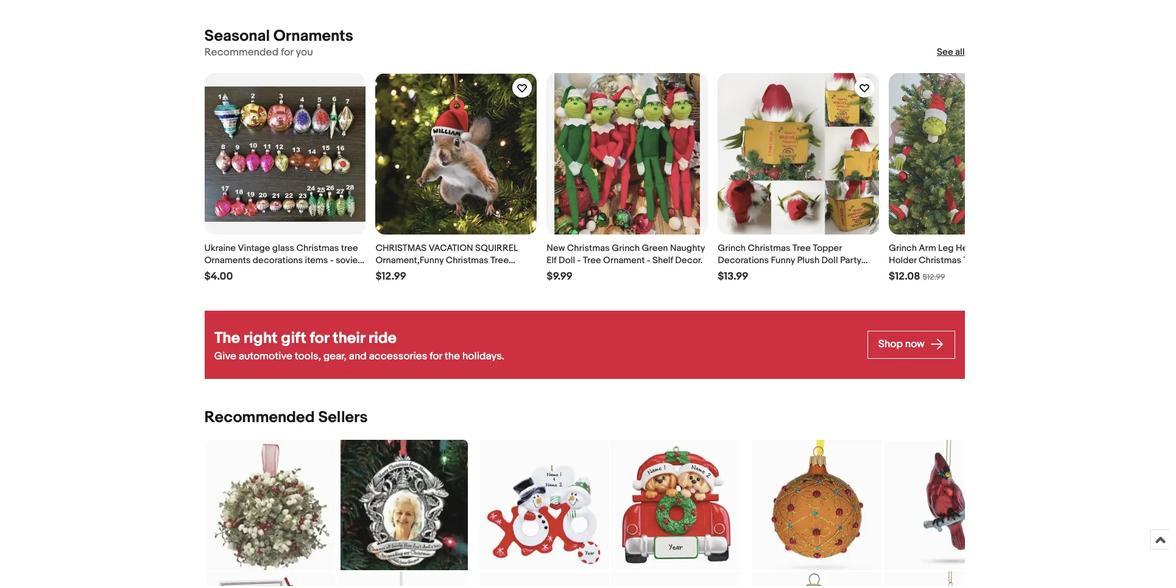 Task type: describe. For each thing, give the bounding box(es) containing it.
№188
[[204, 267, 227, 279]]

doll inside "new christmas grinch green naughty elf doll - tree ornament - shelf decor. $9.99"
[[559, 255, 575, 266]]

give
[[214, 350, 236, 363]]

ornament,funny
[[376, 255, 444, 266]]

soviet
[[336, 255, 361, 266]]

christmas
[[376, 243, 427, 254]]

vacation
[[429, 243, 473, 254]]

previous price $12.99 text field
[[923, 273, 945, 282]]

grinch inside "new christmas grinch green naughty elf doll - tree ornament - shelf decor. $9.99"
[[612, 243, 640, 254]]

green
[[642, 243, 668, 254]]

3 - from the left
[[647, 255, 651, 266]]

gear,
[[323, 350, 347, 363]]

the right gift for their ride link
[[214, 329, 858, 349]]

recommended for you
[[204, 46, 313, 58]]

now
[[905, 338, 925, 351]]

automotive
[[239, 350, 292, 363]]

$12.08 text field
[[889, 271, 920, 283]]

tree inside christmas vacation squirrel ornament,funny christmas tree ornament,wood ornament
[[491, 255, 509, 266]]

you
[[296, 46, 313, 58]]

squirrel
[[475, 243, 518, 254]]

see all
[[937, 46, 965, 58]]

tree
[[341, 243, 358, 254]]

christmas inside christmas vacation squirrel ornament,funny christmas tree ornament,wood ornament
[[446, 255, 488, 266]]

holidays.
[[462, 350, 505, 363]]

shop
[[878, 338, 903, 351]]

christmas inside "new christmas grinch green naughty elf doll - tree ornament - shelf decor. $9.99"
[[567, 243, 610, 254]]

seasonal
[[204, 27, 270, 45]]

$13.99 text field
[[718, 271, 749, 283]]

$13.99
[[718, 271, 749, 283]]

items
[[305, 255, 328, 266]]

leg
[[938, 243, 954, 254]]

ornaments inside grinch arm leg head ornaments holder christmas tree decorations xmas party gift
[[980, 243, 1027, 254]]

recommended for recommended sellers
[[204, 408, 315, 427]]

tree inside grinch christmas tree topper decorations funny plush doll party decor holiday
[[793, 243, 811, 254]]

ornaments inside ukraine vintage glass christmas tree ornaments decorations items - soviet №188
[[204, 255, 251, 266]]

arm
[[919, 243, 936, 254]]

and
[[349, 350, 367, 363]]

party inside grinch christmas tree topper decorations funny plush doll party decor holiday
[[840, 255, 861, 266]]

$4.00
[[204, 271, 233, 283]]

see
[[937, 46, 953, 58]]

decor.
[[675, 255, 703, 266]]

gift
[[938, 267, 954, 279]]

vintage
[[238, 243, 270, 254]]

the right gift for their ride give automotive tools, gear, and accessories for the holidays.
[[214, 329, 505, 363]]

christmas inside ukraine vintage glass christmas tree ornaments decorations items - soviet №188
[[296, 243, 339, 254]]

decor
[[718, 267, 744, 279]]

the
[[445, 350, 460, 363]]



Task type: locate. For each thing, give the bounding box(es) containing it.
recommended
[[204, 46, 279, 58], [204, 408, 315, 427]]

christmas up gift
[[919, 255, 962, 266]]

for left the
[[430, 350, 442, 363]]

1 vertical spatial for
[[310, 329, 329, 348]]

ornaments down ukraine
[[204, 255, 251, 266]]

1 doll from the left
[[559, 255, 575, 266]]

$12.99 down 'ornament,funny'
[[376, 271, 406, 283]]

grinch left "green"
[[612, 243, 640, 254]]

xmas
[[889, 267, 913, 279]]

shop now link
[[868, 331, 955, 359]]

0 vertical spatial ornaments
[[273, 27, 353, 45]]

2 vertical spatial for
[[430, 350, 442, 363]]

decorations
[[718, 255, 769, 266], [984, 255, 1035, 266]]

ornament inside "new christmas grinch green naughty elf doll - tree ornament - shelf decor. $9.99"
[[603, 255, 645, 266]]

2 recommended from the top
[[204, 408, 315, 427]]

tree down "squirrel"
[[491, 255, 509, 266]]

2 horizontal spatial ornaments
[[980, 243, 1027, 254]]

their
[[333, 329, 365, 348]]

- right items
[[330, 255, 334, 266]]

2 - from the left
[[577, 255, 581, 266]]

tools,
[[295, 350, 321, 363]]

2 doll from the left
[[822, 255, 838, 266]]

ornaments up the you
[[273, 27, 353, 45]]

0 horizontal spatial grinch
[[612, 243, 640, 254]]

right
[[244, 329, 278, 348]]

$12.08 $12.99
[[889, 271, 945, 283]]

see all link
[[937, 46, 965, 58]]

1 vertical spatial party
[[915, 267, 936, 279]]

$9.99 text field
[[547, 271, 573, 283]]

new christmas grinch green naughty elf doll - tree ornament - shelf decor. $9.99
[[547, 243, 705, 283]]

naughty
[[670, 243, 705, 254]]

1 vertical spatial recommended
[[204, 408, 315, 427]]

tree down head
[[964, 255, 982, 266]]

recommended for recommended for you
[[204, 46, 279, 58]]

christmas down vacation
[[446, 255, 488, 266]]

0 horizontal spatial ornament
[[445, 267, 486, 279]]

grinch inside grinch christmas tree topper decorations funny plush doll party decor holiday
[[718, 243, 746, 254]]

ukraine
[[204, 243, 236, 254]]

0 horizontal spatial for
[[281, 46, 293, 58]]

holiday
[[746, 267, 777, 279]]

recommended for you element
[[204, 46, 313, 59]]

recommended inside the 'recommended for you' element
[[204, 46, 279, 58]]

glass
[[272, 243, 294, 254]]

christmas
[[296, 243, 339, 254], [567, 243, 610, 254], [748, 243, 791, 254], [446, 255, 488, 266], [919, 255, 962, 266]]

seasonal ornaments link
[[204, 27, 353, 45]]

holder
[[889, 255, 917, 266]]

0 horizontal spatial doll
[[559, 255, 575, 266]]

accessories
[[369, 350, 427, 363]]

ornament inside christmas vacation squirrel ornament,funny christmas tree ornament,wood ornament
[[445, 267, 486, 279]]

ornament down vacation
[[445, 267, 486, 279]]

2 decorations from the left
[[984, 255, 1035, 266]]

tree inside grinch arm leg head ornaments holder christmas tree decorations xmas party gift
[[964, 255, 982, 266]]

0 horizontal spatial decorations
[[718, 255, 769, 266]]

$9.99
[[547, 271, 573, 283]]

shelf
[[653, 255, 673, 266]]

0 vertical spatial party
[[840, 255, 861, 266]]

0 vertical spatial recommended
[[204, 46, 279, 58]]

2 vertical spatial ornaments
[[204, 255, 251, 266]]

0 horizontal spatial party
[[840, 255, 861, 266]]

1 - from the left
[[330, 255, 334, 266]]

$12.08
[[889, 271, 920, 283]]

ornaments
[[273, 27, 353, 45], [980, 243, 1027, 254], [204, 255, 251, 266]]

1 horizontal spatial doll
[[822, 255, 838, 266]]

- inside ukraine vintage glass christmas tree ornaments decorations items - soviet №188
[[330, 255, 334, 266]]

gift
[[281, 329, 306, 348]]

1 grinch from the left
[[612, 243, 640, 254]]

ornaments right head
[[980, 243, 1027, 254]]

3 grinch from the left
[[889, 243, 917, 254]]

for up tools,
[[310, 329, 329, 348]]

1 horizontal spatial $12.99
[[923, 273, 945, 282]]

1 vertical spatial ornament
[[445, 267, 486, 279]]

0 vertical spatial ornament
[[603, 255, 645, 266]]

grinch for grinch christmas tree topper decorations funny plush doll party decor holiday
[[718, 243, 746, 254]]

$4.00 text field
[[204, 271, 233, 283]]

christmas right new
[[567, 243, 610, 254]]

grinch arm leg head ornaments holder christmas tree decorations xmas party gift
[[889, 243, 1035, 279]]

grinch up holder
[[889, 243, 917, 254]]

decorations inside grinch arm leg head ornaments holder christmas tree decorations xmas party gift
[[984, 255, 1035, 266]]

$12.99 text field
[[376, 271, 406, 283]]

plush
[[797, 255, 820, 266]]

for
[[281, 46, 293, 58], [310, 329, 329, 348], [430, 350, 442, 363]]

1 horizontal spatial ornaments
[[273, 27, 353, 45]]

for left the you
[[281, 46, 293, 58]]

party
[[840, 255, 861, 266], [915, 267, 936, 279]]

1 horizontal spatial party
[[915, 267, 936, 279]]

all
[[955, 46, 965, 58]]

-
[[330, 255, 334, 266], [577, 255, 581, 266], [647, 255, 651, 266]]

party left gift
[[915, 267, 936, 279]]

tree right "elf"
[[583, 255, 601, 266]]

topper
[[813, 243, 842, 254]]

1 vertical spatial ornaments
[[980, 243, 1027, 254]]

0 vertical spatial for
[[281, 46, 293, 58]]

$12.99
[[376, 271, 406, 283], [923, 273, 945, 282]]

tree
[[793, 243, 811, 254], [491, 255, 509, 266], [583, 255, 601, 266], [964, 255, 982, 266]]

doll down topper
[[822, 255, 838, 266]]

ukraine vintage glass christmas tree ornaments decorations items - soviet №188
[[204, 243, 361, 279]]

elf
[[547, 255, 557, 266]]

christmas up funny
[[748, 243, 791, 254]]

1 horizontal spatial ornament
[[603, 255, 645, 266]]

1 recommended from the top
[[204, 46, 279, 58]]

party inside grinch arm leg head ornaments holder christmas tree decorations xmas party gift
[[915, 267, 936, 279]]

grinch christmas tree topper decorations funny plush doll party decor holiday
[[718, 243, 861, 279]]

0 horizontal spatial ornaments
[[204, 255, 251, 266]]

ornament down "green"
[[603, 255, 645, 266]]

- down "green"
[[647, 255, 651, 266]]

the
[[214, 329, 240, 348]]

shop now
[[878, 338, 927, 351]]

seasonal ornaments
[[204, 27, 353, 45]]

tree up "plush"
[[793, 243, 811, 254]]

funny
[[771, 255, 795, 266]]

2 grinch from the left
[[718, 243, 746, 254]]

party down topper
[[840, 255, 861, 266]]

grinch inside grinch arm leg head ornaments holder christmas tree decorations xmas party gift
[[889, 243, 917, 254]]

sellers
[[318, 408, 368, 427]]

0 horizontal spatial -
[[330, 255, 334, 266]]

ornament,wood
[[376, 267, 443, 279]]

2 horizontal spatial grinch
[[889, 243, 917, 254]]

doll
[[559, 255, 575, 266], [822, 255, 838, 266]]

ride
[[369, 329, 397, 348]]

$12.99 inside $12.08 $12.99
[[923, 273, 945, 282]]

christmas inside grinch christmas tree topper decorations funny plush doll party decor holiday
[[748, 243, 791, 254]]

decorations inside grinch christmas tree topper decorations funny plush doll party decor holiday
[[718, 255, 769, 266]]

grinch for grinch arm leg head ornaments holder christmas tree decorations xmas party gift
[[889, 243, 917, 254]]

- right "elf"
[[577, 255, 581, 266]]

new
[[547, 243, 565, 254]]

recommended sellers
[[204, 408, 368, 427]]

grinch
[[612, 243, 640, 254], [718, 243, 746, 254], [889, 243, 917, 254]]

0 horizontal spatial $12.99
[[376, 271, 406, 283]]

1 horizontal spatial for
[[310, 329, 329, 348]]

doll inside grinch christmas tree topper decorations funny plush doll party decor holiday
[[822, 255, 838, 266]]

christmas vacation squirrel ornament,funny christmas tree ornament,wood ornament
[[376, 243, 518, 279]]

2 horizontal spatial -
[[647, 255, 651, 266]]

grinch up decor
[[718, 243, 746, 254]]

1 decorations from the left
[[718, 255, 769, 266]]

1 horizontal spatial grinch
[[718, 243, 746, 254]]

head
[[956, 243, 978, 254]]

$12.99 right $12.08 text field on the right top of page
[[923, 273, 945, 282]]

1 horizontal spatial decorations
[[984, 255, 1035, 266]]

christmas up items
[[296, 243, 339, 254]]

doll right "elf"
[[559, 255, 575, 266]]

tree inside "new christmas grinch green naughty elf doll - tree ornament - shelf decor. $9.99"
[[583, 255, 601, 266]]

decorations
[[253, 255, 303, 266]]

1 horizontal spatial -
[[577, 255, 581, 266]]

christmas inside grinch arm leg head ornaments holder christmas tree decorations xmas party gift
[[919, 255, 962, 266]]

2 horizontal spatial for
[[430, 350, 442, 363]]

ornament
[[603, 255, 645, 266], [445, 267, 486, 279]]



Task type: vqa. For each thing, say whether or not it's contained in the screenshot.
Basic fees for most categories
no



